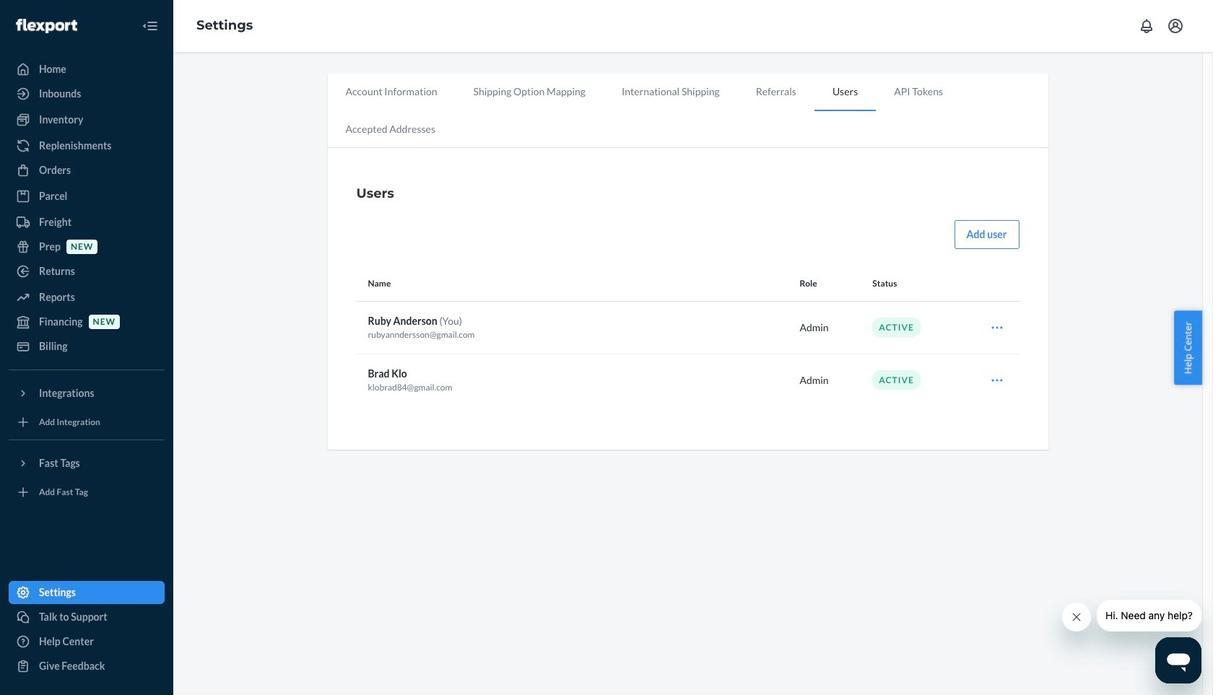 Task type: locate. For each thing, give the bounding box(es) containing it.
tab
[[328, 74, 456, 110], [456, 74, 604, 110], [604, 74, 738, 110], [738, 74, 815, 110], [815, 74, 876, 111], [876, 74, 961, 110], [328, 111, 454, 147]]

open notifications image
[[1138, 17, 1156, 35]]

tab list
[[328, 74, 1049, 148]]



Task type: vqa. For each thing, say whether or not it's contained in the screenshot.
THE INBOUNDS LINK
no



Task type: describe. For each thing, give the bounding box(es) containing it.
close navigation image
[[142, 17, 159, 35]]

open account menu image
[[1167, 17, 1185, 35]]

flexport logo image
[[16, 19, 78, 33]]



